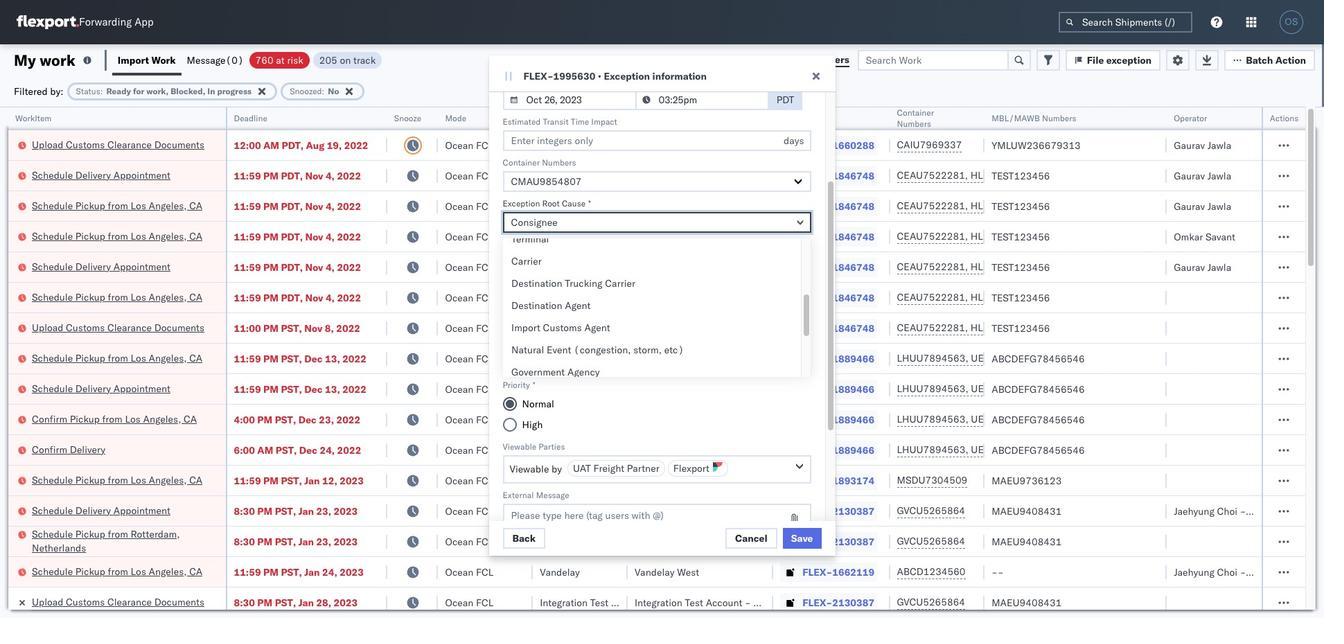 Task type: describe. For each thing, give the bounding box(es) containing it.
pickup for third schedule pickup from los angeles, ca button from the bottom
[[75, 352, 105, 364]]

flexport for -
[[540, 139, 577, 151]]

2 vertical spatial 23,
[[316, 536, 331, 548]]

2 schedule delivery appointment link from the top
[[32, 260, 170, 274]]

schedule pickup from los angeles, ca link for sixth schedule pickup from los angeles, ca button from the bottom of the page
[[32, 199, 203, 212]]

abcdefg78456546 for schedule pickup from los angeles, ca
[[992, 353, 1085, 365]]

2 fcl from the top
[[476, 170, 494, 182]]

ca for sixth schedule pickup from los angeles, ca button from the top of the page
[[189, 565, 203, 578]]

from for confirm pickup from los angeles, ca link
[[102, 413, 123, 425]]

1 test123456 from the top
[[992, 170, 1051, 182]]

priority
[[503, 380, 530, 390]]

4 flex-1889466 from the top
[[803, 444, 875, 457]]

uetu5238478 for confirm pickup from los angeles, ca
[[972, 413, 1039, 426]]

flex-1893174
[[803, 475, 875, 487]]

uetu5238478 for schedule pickup from los angeles, ca
[[972, 352, 1039, 365]]

0 horizontal spatial exception
[[503, 198, 540, 209]]

2 11:59 pm pdt, nov 4, 2022 from the top
[[234, 200, 361, 212]]

nov for schedule pickup from los angeles, ca link for 2nd schedule pickup from los angeles, ca button
[[305, 231, 323, 243]]

confirm pickup from los angeles, ca button
[[32, 412, 197, 427]]

uat freight partner
[[573, 462, 660, 475]]

2 11:59 from the top
[[234, 200, 261, 212]]

14 ocean fcl from the top
[[445, 536, 494, 548]]

deadline button
[[227, 110, 374, 124]]

3 8:30 from the top
[[234, 597, 255, 609]]

demo for -
[[579, 139, 605, 151]]

schedule for 2nd schedule pickup from los angeles, ca button from the bottom's schedule pickup from los angeles, ca link
[[32, 474, 73, 486]]

confirm pickup from los angeles, ca
[[32, 413, 197, 425]]

2023 right '28,'
[[334, 597, 358, 609]]

1 flex-1889466 from the top
[[803, 353, 875, 365]]

4 schedule pickup from los angeles, ca button from the top
[[32, 351, 203, 366]]

7 fcl from the top
[[476, 322, 494, 335]]

id
[[799, 113, 807, 123]]

schedule for 2nd schedule delivery appointment link from the top
[[32, 260, 73, 273]]

status
[[76, 86, 100, 96]]

viewable by
[[510, 463, 562, 476]]

3 karl from the top
[[754, 597, 772, 609]]

resize handle column header for mode
[[517, 107, 533, 618]]

resize handle column header for workitem
[[209, 107, 226, 618]]

upload customs clearance documents link for 1st the upload customs clearance documents button
[[32, 138, 205, 151]]

flexport button
[[668, 460, 729, 477]]

3 resize handle column header from the left
[[422, 107, 438, 618]]

resize handle column header for container numbers
[[969, 107, 985, 618]]

16 fcl from the top
[[476, 597, 494, 609]]

1 upload from the top
[[32, 138, 63, 151]]

client name
[[540, 113, 587, 123]]

6 flex-1846748 from the top
[[803, 322, 875, 335]]

pickup for 2nd schedule pickup from los angeles, ca button from the bottom
[[75, 474, 105, 486]]

schedule delivery appointment button for flex-1846748
[[32, 168, 170, 183]]

pickup for "schedule pickup from rotterdam, netherlands" button
[[75, 528, 105, 540]]

file
[[634, 272, 647, 284]]

5 ceau7522281, from the top
[[897, 291, 969, 304]]

2 clearance from the top
[[107, 321, 152, 334]]

confirm delivery button
[[32, 443, 105, 458]]

4 1846748 from the top
[[833, 261, 875, 274]]

4:00
[[234, 414, 255, 426]]

priority *
[[503, 380, 536, 390]]

1 vertical spatial container
[[503, 157, 540, 168]]

for
[[133, 86, 144, 96]]

pst, up the 11:59 pm pst, jan 24, 2023
[[275, 536, 296, 548]]

•
[[598, 70, 602, 83]]

1 karl from the top
[[754, 505, 772, 518]]

4 ceau7522281, from the top
[[897, 261, 969, 273]]

days,
[[512, 363, 535, 375]]

15 ocean fcl from the top
[[445, 566, 494, 579]]

impact
[[592, 116, 618, 127]]

confirm delivery
[[32, 443, 105, 456]]

mode
[[445, 113, 467, 123]]

schedule pickup from los angeles, ca link for third schedule pickup from los angeles, ca button from the top of the page
[[32, 290, 203, 304]]

estimated transit time impact
[[503, 116, 618, 127]]

pst, up 8:30 pm pst, jan 28, 2023
[[281, 566, 302, 579]]

24, for 2023
[[322, 566, 338, 579]]

jawla for 1st the upload customs clearance documents button's the upload customs clearance documents link
[[1208, 139, 1232, 151]]

delivery for flex-1889466
[[75, 382, 111, 395]]

6 ceau7522281, hlxu6269489, hlxu8034992 from the top
[[897, 322, 1113, 334]]

confirm delivery link
[[32, 443, 105, 457]]

6 test123456 from the top
[[992, 322, 1051, 335]]

files
[[530, 239, 548, 250]]

6:00
[[234, 444, 255, 457]]

9 11:59 from the top
[[234, 566, 261, 579]]

cause
[[562, 198, 586, 209]]

container inside 'button'
[[897, 107, 935, 118]]

Search Shipments (/) text field
[[1059, 12, 1193, 33]]

5 1846748 from the top
[[833, 292, 875, 304]]

11:00
[[234, 322, 261, 335]]

vandelay west
[[635, 566, 700, 579]]

3 schedule pickup from los angeles, ca from the top
[[32, 291, 203, 303]]

back button
[[503, 528, 546, 549]]

origin
[[1270, 505, 1297, 518]]

4, for schedule delivery appointment link related to flex-1846748
[[326, 170, 335, 182]]

4 lhuu7894563, uetu5238478 from the top
[[897, 444, 1039, 456]]

1 vertical spatial --
[[992, 566, 1004, 579]]

2 hlxu8034992 from the top
[[1045, 200, 1113, 212]]

viewable parties
[[503, 442, 565, 452]]

8 ocean fcl from the top
[[445, 353, 494, 365]]

1 8:30 pm pst, jan 23, 2023 from the top
[[234, 505, 358, 518]]

jan up the 11:59 pm pst, jan 24, 2023
[[299, 536, 314, 548]]

flex id
[[781, 113, 807, 123]]

2 ocean fcl from the top
[[445, 170, 494, 182]]

pickup for third schedule pickup from los angeles, ca button from the top of the page
[[75, 291, 105, 303]]

dec for schedule delivery appointment
[[305, 383, 323, 396]]

external
[[503, 490, 534, 501]]

bookings test consignee
[[635, 475, 746, 487]]

a
[[626, 272, 631, 284]]

los for confirm pickup from los angeles, ca button
[[125, 413, 141, 425]]

205 on track
[[319, 54, 376, 66]]

1 11:59 from the top
[[234, 170, 261, 182]]

1 1889466 from the top
[[833, 353, 875, 365]]

jaehyung choi - test origin agent
[[1175, 505, 1325, 518]]

2 hlxu6269489, from the top
[[971, 200, 1042, 212]]

exception
[[1107, 54, 1152, 66]]

11 resize handle column header from the left
[[1290, 107, 1306, 618]]

nov for 2nd schedule delivery appointment link from the top
[[305, 261, 323, 274]]

app
[[135, 16, 154, 29]]

6 hlxu6269489, from the top
[[971, 322, 1042, 334]]

1 clearance from the top
[[107, 138, 152, 151]]

uat freight partner button
[[568, 460, 665, 477]]

high
[[522, 419, 543, 431]]

import customs agent
[[511, 322, 610, 334]]

angeles, for sixth schedule pickup from los angeles, ca button from the top of the page's schedule pickup from los angeles, ca link
[[149, 565, 187, 578]]

2 maeu9408431 from the top
[[992, 536, 1062, 548]]

exception root cause *
[[503, 198, 591, 209]]

3 maeu9408431 from the top
[[992, 597, 1062, 609]]

pdt, for schedule pickup from los angeles, ca link corresponding to third schedule pickup from los angeles, ca button from the top of the page
[[281, 292, 303, 304]]

estimated
[[503, 116, 541, 127]]

jawla for schedule delivery appointment link related to flex-1846748
[[1208, 170, 1232, 182]]

from for 'schedule pickup from rotterdam, netherlands' link
[[108, 528, 128, 540]]

10 ocean fcl from the top
[[445, 414, 494, 426]]

1 flex-1846748 from the top
[[803, 170, 875, 182]]

file
[[1088, 54, 1105, 66]]

work
[[40, 50, 75, 70]]

2 ceau7522281, hlxu6269489, hlxu8034992 from the top
[[897, 200, 1113, 212]]

jawla for 2nd schedule delivery appointment link from the top
[[1208, 261, 1232, 274]]

10 fcl from the top
[[476, 414, 494, 426]]

4 1889466 from the top
[[833, 444, 875, 457]]

5 hlxu8034992 from the top
[[1045, 291, 1113, 304]]

from for schedule pickup from los angeles, ca link related to third schedule pickup from los angeles, ca button from the bottom
[[108, 352, 128, 364]]

1 vertical spatial container numbers
[[503, 157, 577, 168]]

from for 2nd schedule pickup from los angeles, ca button from the bottom's schedule pickup from los angeles, ca link
[[108, 474, 128, 486]]

: for snoozed
[[322, 86, 325, 96]]

5 schedule pickup from los angeles, ca button from the top
[[32, 473, 203, 488]]

snoozed
[[290, 86, 322, 96]]

jan down the 11:59 pm pst, jan 12, 2023
[[299, 505, 314, 518]]

flex-1662119
[[803, 566, 875, 579]]

3 11:59 from the top
[[234, 231, 261, 243]]

2023 right 12,
[[340, 475, 364, 487]]

7 ocean fcl from the top
[[445, 322, 494, 335]]

3 flex-1889466 from the top
[[803, 414, 875, 426]]

3 1846748 from the top
[[833, 231, 875, 243]]

upload customs clearance documents link for second the upload customs clearance documents button
[[32, 321, 205, 335]]

omkar
[[1175, 231, 1204, 243]]

schedule for schedule delivery appointment link related to flex-1846748
[[32, 169, 73, 181]]

angeles, for sixth schedule pickup from los angeles, ca button from the bottom of the page's schedule pickup from los angeles, ca link
[[149, 199, 187, 212]]

10 resize handle column header from the left
[[1246, 107, 1262, 618]]

caiu7969337
[[897, 139, 963, 151]]

my work
[[14, 50, 75, 70]]

2 schedule pickup from los angeles, ca button from the top
[[32, 229, 203, 244]]

schedule pickup from los angeles, ca link for sixth schedule pickup from los angeles, ca button from the top of the page
[[32, 565, 203, 579]]

3 jawla from the top
[[1208, 200, 1232, 212]]

confirm pickup from los angeles, ca link
[[32, 412, 197, 426]]

schedule for sixth schedule pickup from los angeles, ca button from the top of the page's schedule pickup from los angeles, ca link
[[32, 565, 73, 578]]

client
[[540, 113, 563, 123]]

from for sixth schedule pickup from los angeles, ca button from the bottom of the page's schedule pickup from los angeles, ca link
[[108, 199, 128, 212]]

ca for sixth schedule pickup from los angeles, ca button from the bottom of the page
[[189, 199, 203, 212]]

flexport. image
[[17, 15, 79, 29]]

no
[[328, 86, 339, 96]]

28,
[[316, 597, 331, 609]]

filtered by:
[[14, 85, 64, 97]]

schedule for flex-2130387 schedule delivery appointment link
[[32, 504, 73, 517]]

root
[[542, 198, 560, 209]]

ca for third schedule pickup from los angeles, ca button from the bottom
[[189, 352, 203, 364]]

hlxu6269489, for schedule delivery appointment link related to flex-1846748
[[971, 169, 1042, 182]]

760
[[256, 54, 274, 66]]

schedule delivery appointment link for flex-1889466
[[32, 382, 170, 396]]

ceau7522281, hlxu6269489, hlxu8034992 for schedule pickup from los angeles, ca link for 2nd schedule pickup from los angeles, ca button
[[897, 230, 1113, 243]]

my
[[14, 50, 36, 70]]

ceau7522281, hlxu6269489, hlxu8034992 for schedule pickup from los angeles, ca link corresponding to third schedule pickup from los angeles, ca button from the top of the page
[[897, 291, 1113, 304]]

Enter integers only number field
[[503, 130, 812, 151]]

msdu7304509
[[897, 474, 968, 487]]

2 schedule pickup from los angeles, ca from the top
[[32, 230, 203, 242]]

1 upload customs clearance documents button from the top
[[32, 138, 205, 153]]

attach
[[503, 239, 528, 250]]

track
[[354, 54, 376, 66]]

205
[[319, 54, 338, 66]]

mbl/mawb numbers
[[992, 113, 1077, 123]]

4 fcl from the top
[[476, 231, 494, 243]]

vandelay for vandelay west
[[635, 566, 675, 579]]

assignee
[[503, 309, 537, 320]]

lhuu7894563, uetu5238478 for schedule delivery appointment
[[897, 383, 1039, 395]]

am for pdt,
[[263, 139, 279, 151]]

schedule delivery appointment button for flex-2130387
[[32, 504, 170, 519]]

6 fcl from the top
[[476, 292, 494, 304]]

natural event (congestion, storm, etc)
[[511, 344, 684, 356]]

schedule for schedule pickup from los angeles, ca link related to third schedule pickup from los angeles, ca button from the bottom
[[32, 352, 73, 364]]

2 lagerfeld from the top
[[774, 536, 815, 548]]

5 ocean fcl from the top
[[445, 261, 494, 274]]

8:30 pm pst, jan 28, 2023
[[234, 597, 358, 609]]

pst, down '11:00 pm pst, nov 8, 2022'
[[281, 353, 302, 365]]

1 schedule pickup from los angeles, ca from the top
[[32, 199, 203, 212]]

4 hlxu8034992 from the top
[[1045, 261, 1113, 273]]

pst, down the 11:59 pm pst, jan 12, 2023
[[275, 505, 296, 518]]

1 schedule pickup from los angeles, ca button from the top
[[32, 199, 203, 214]]

1 gaurav from the top
[[1175, 139, 1206, 151]]

from inside sla 1 days, 0 hours from reporting time
[[573, 363, 594, 375]]

1 8:30 from the top
[[234, 505, 255, 518]]

1 vertical spatial carrier
[[605, 277, 635, 290]]

delivery inside confirm delivery link
[[70, 443, 105, 456]]

name
[[565, 113, 587, 123]]

in
[[208, 86, 215, 96]]

2 1889466 from the top
[[833, 383, 875, 396]]

4:00 pm pst, dec 23, 2022
[[234, 414, 361, 426]]

dec up the 11:59 pm pst, jan 12, 2023
[[299, 444, 318, 457]]

(congestion,
[[574, 344, 631, 356]]

ready
[[106, 86, 131, 96]]

2023 down 12,
[[334, 505, 358, 518]]

flexport for bookings
[[540, 475, 577, 487]]

12 ocean fcl from the top
[[445, 475, 494, 487]]

Please type here (tag users with @) text field
[[503, 504, 812, 569]]

time
[[571, 116, 589, 127]]

uat
[[573, 462, 591, 475]]

am for pst,
[[257, 444, 273, 457]]

0
[[537, 363, 544, 375]]

schedule for 'schedule pickup from rotterdam, netherlands' link
[[32, 528, 73, 540]]

flex-1660288
[[803, 139, 875, 151]]

0 vertical spatial carrier
[[511, 255, 542, 268]]

1 maeu9408431 from the top
[[992, 505, 1062, 518]]

external message
[[503, 490, 570, 501]]

760 at risk
[[256, 54, 303, 66]]

11:59 pm pst, jan 12, 2023
[[234, 475, 364, 487]]

1 ocean fcl from the top
[[445, 139, 494, 151]]

6 1846748 from the top
[[833, 322, 875, 335]]

schedule pickup from los angeles, ca link for 2nd schedule pickup from los angeles, ca button from the bottom
[[32, 473, 203, 487]]

6 ocean fcl from the top
[[445, 292, 494, 304]]

confirm for confirm delivery
[[32, 443, 67, 456]]

los for 2nd schedule pickup from los angeles, ca button
[[131, 230, 146, 242]]

import for import work
[[118, 54, 149, 66]]

1 flex-2130387 from the top
[[803, 505, 875, 518]]

3 flex-2130387 from the top
[[803, 597, 875, 609]]

0 horizontal spatial numbers
[[542, 157, 577, 168]]

3 gaurav jawla from the top
[[1175, 200, 1232, 212]]

abcdefg78456546 for confirm pickup from los angeles, ca
[[992, 414, 1085, 426]]

cancel button
[[726, 528, 778, 549]]

reset to default filters
[[746, 53, 850, 66]]

3 ceau7522281, from the top
[[897, 230, 969, 243]]

import for import customs agent
[[511, 322, 540, 334]]

2 gaurav from the top
[[1175, 170, 1206, 182]]

3 2130387 from the top
[[833, 597, 875, 609]]

12,
[[322, 475, 338, 487]]

deadline
[[234, 113, 268, 123]]



Task type: locate. For each thing, give the bounding box(es) containing it.
ceau7522281,
[[897, 169, 969, 182], [897, 200, 969, 212], [897, 230, 969, 243], [897, 261, 969, 273], [897, 291, 969, 304], [897, 322, 969, 334]]

3 gvcu5265864 from the top
[[897, 596, 966, 609]]

cmau9854807
[[511, 175, 582, 188]]

* right cause
[[589, 198, 591, 209]]

numbers for mbl/mawb numbers button
[[1043, 113, 1077, 123]]

pdt, for schedule delivery appointment link related to flex-1846748
[[281, 170, 303, 182]]

1 vertical spatial 8:30 pm pst, jan 23, 2023
[[234, 536, 358, 548]]

11:59 pm pdt, nov 4, 2022 for schedule delivery appointment link related to flex-1846748
[[234, 170, 361, 182]]

1 vertical spatial flex-2130387
[[803, 536, 875, 548]]

pst, down 6:00 am pst, dec 24, 2022
[[281, 475, 302, 487]]

13, down 8,
[[325, 353, 340, 365]]

1893174
[[833, 475, 875, 487]]

2 13, from the top
[[325, 383, 340, 396]]

1 vertical spatial lagerfeld
[[774, 536, 815, 548]]

vandelay left west at the bottom of the page
[[635, 566, 675, 579]]

2 integration test account - karl lagerfeld from the top
[[635, 536, 815, 548]]

11:59 pm pdt, nov 4, 2022 for schedule pickup from los angeles, ca link corresponding to third schedule pickup from los angeles, ca button from the top of the page
[[234, 292, 361, 304]]

attach files
[[503, 239, 548, 250]]

6 11:59 from the top
[[234, 353, 261, 365]]

vandelay down the back button
[[540, 566, 580, 579]]

hlxu6269489, for schedule pickup from los angeles, ca link for 2nd schedule pickup from los angeles, ca button
[[971, 230, 1042, 243]]

2 demo from the top
[[579, 475, 605, 487]]

message (0)
[[187, 54, 244, 66]]

1 ceau7522281, from the top
[[897, 169, 969, 182]]

4, for schedule pickup from los angeles, ca link corresponding to third schedule pickup from los angeles, ca button from the top of the page
[[326, 292, 335, 304]]

1 vertical spatial *
[[533, 380, 536, 390]]

schedule pickup from rotterdam, netherlands link
[[32, 527, 208, 555]]

23, for schedule delivery appointment
[[316, 505, 331, 518]]

1 vertical spatial message
[[536, 490, 570, 501]]

message
[[187, 54, 226, 66], [536, 490, 570, 501]]

1 horizontal spatial *
[[589, 198, 591, 209]]

2 vertical spatial account
[[706, 597, 743, 609]]

list box containing terminal
[[503, 73, 801, 494]]

angeles, for schedule pickup from los angeles, ca link corresponding to third schedule pickup from los angeles, ca button from the top of the page
[[149, 291, 187, 303]]

1 vertical spatial upload customs clearance documents
[[32, 321, 205, 334]]

gaurav jawla for 2nd schedule delivery appointment link from the top
[[1175, 261, 1232, 274]]

filters
[[822, 53, 850, 66]]

0 vertical spatial upload customs clearance documents link
[[32, 138, 205, 151]]

flexport inside flexport button
[[674, 462, 710, 475]]

pm
[[263, 170, 279, 182], [263, 200, 279, 212], [263, 231, 279, 243], [263, 261, 279, 274], [263, 292, 279, 304], [263, 322, 279, 335], [263, 353, 279, 365], [263, 383, 279, 396], [257, 414, 273, 426], [263, 475, 279, 487], [257, 505, 273, 518], [257, 536, 273, 548], [263, 566, 279, 579], [257, 597, 273, 609]]

karl down cancel at bottom
[[754, 597, 772, 609]]

pst, left 8,
[[281, 322, 302, 335]]

ymluw236679313
[[992, 139, 1081, 151]]

4, for schedule pickup from los angeles, ca link for 2nd schedule pickup from los angeles, ca button
[[326, 231, 335, 243]]

8 11:59 from the top
[[234, 475, 261, 487]]

0 vertical spatial *
[[589, 198, 591, 209]]

pdt, for 1st the upload customs clearance documents button's the upload customs clearance documents link
[[282, 139, 304, 151]]

viewable for viewable parties
[[503, 442, 537, 452]]

numbers for container numbers 'button'
[[897, 119, 932, 129]]

4 abcdefg78456546 from the top
[[992, 444, 1085, 457]]

2 vertical spatial integration
[[635, 597, 683, 609]]

5 schedule from the top
[[32, 291, 73, 303]]

flex-1846748
[[803, 170, 875, 182], [803, 200, 875, 212], [803, 231, 875, 243], [803, 261, 875, 274], [803, 292, 875, 304], [803, 322, 875, 335]]

12 fcl from the top
[[476, 475, 494, 487]]

1 vertical spatial demo
[[579, 475, 605, 487]]

1 horizontal spatial container numbers
[[897, 107, 935, 129]]

1 vertical spatial viewable
[[510, 463, 549, 476]]

test123456
[[992, 170, 1051, 182], [992, 200, 1051, 212], [992, 231, 1051, 243], [992, 261, 1051, 274], [992, 292, 1051, 304], [992, 322, 1051, 335]]

vandelay for vandelay
[[540, 566, 580, 579]]

3 4, from the top
[[326, 231, 335, 243]]

gvcu5265864 up abcd1234560
[[897, 535, 966, 548]]

3 ceau7522281, hlxu6269489, hlxu8034992 from the top
[[897, 230, 1113, 243]]

24, up 12,
[[320, 444, 335, 457]]

2 documents from the top
[[154, 321, 205, 334]]

4 11:59 pm pdt, nov 4, 2022 from the top
[[234, 261, 361, 274]]

appointment for flex-1889466
[[114, 382, 170, 395]]

13, for schedule delivery appointment
[[325, 383, 340, 396]]

24,
[[320, 444, 335, 457], [322, 566, 338, 579]]

1 ceau7522281, hlxu6269489, hlxu8034992 from the top
[[897, 169, 1113, 182]]

0 vertical spatial --
[[635, 139, 647, 151]]

reset to default filters button
[[738, 50, 858, 70]]

jan
[[305, 475, 320, 487], [299, 505, 314, 518], [299, 536, 314, 548], [305, 566, 320, 579], [299, 597, 314, 609]]

1 horizontal spatial :
[[322, 86, 325, 96]]

numbers inside 'button'
[[897, 119, 932, 129]]

integration test account - karl lagerfeld down west at the bottom of the page
[[635, 597, 815, 609]]

0 vertical spatial import
[[118, 54, 149, 66]]

integration up vandelay west
[[635, 536, 683, 548]]

8:30 pm pst, jan 23, 2023 up the 11:59 pm pst, jan 24, 2023
[[234, 536, 358, 548]]

flex-2130387 down flex-1893174
[[803, 505, 875, 518]]

0 vertical spatial integration
[[635, 505, 683, 518]]

0 vertical spatial upload
[[32, 138, 63, 151]]

schedule delivery appointment for flex-2130387
[[32, 504, 170, 517]]

2 vertical spatial upload customs clearance documents
[[32, 596, 205, 608]]

0 vertical spatial exception
[[604, 70, 650, 83]]

11 ocean fcl from the top
[[445, 444, 494, 457]]

angeles, for schedule pickup from los angeles, ca link for 2nd schedule pickup from los angeles, ca button
[[149, 230, 187, 242]]

flex-2130387 down flex-1662119
[[803, 597, 875, 609]]

gaurav jawla for 1st the upload customs clearance documents button's the upload customs clearance documents link
[[1175, 139, 1232, 151]]

import left the work
[[118, 54, 149, 66]]

0 vertical spatial 24,
[[320, 444, 335, 457]]

demo
[[579, 139, 605, 151], [579, 475, 605, 487]]

5 fcl from the top
[[476, 261, 494, 274]]

transit
[[543, 116, 569, 127]]

resize handle column header for consignee
[[757, 107, 774, 618]]

: left no
[[322, 86, 325, 96]]

5 ceau7522281, hlxu6269489, hlxu8034992 from the top
[[897, 291, 1113, 304]]

fcl
[[476, 139, 494, 151], [476, 170, 494, 182], [476, 200, 494, 212], [476, 231, 494, 243], [476, 261, 494, 274], [476, 292, 494, 304], [476, 322, 494, 335], [476, 353, 494, 365], [476, 383, 494, 396], [476, 414, 494, 426], [476, 444, 494, 457], [476, 475, 494, 487], [476, 505, 494, 518], [476, 536, 494, 548], [476, 566, 494, 579], [476, 597, 494, 609]]

1 horizontal spatial --
[[992, 566, 1004, 579]]

destination up import customs agent
[[511, 300, 562, 312]]

schedule pickup from los angeles, ca link for third schedule pickup from los angeles, ca button from the bottom
[[32, 351, 203, 365]]

container numbers up caiu7969337
[[897, 107, 935, 129]]

drag
[[561, 272, 582, 284]]

consignee inside the consignee button
[[635, 113, 675, 123]]

2 vertical spatial integration test account - karl lagerfeld
[[635, 597, 815, 609]]

documents
[[154, 138, 205, 151], [154, 321, 205, 334], [154, 596, 205, 608]]

2023 up 8:30 pm pst, jan 28, 2023
[[340, 566, 364, 579]]

angeles,
[[149, 199, 187, 212], [149, 230, 187, 242], [149, 291, 187, 303], [149, 352, 187, 364], [143, 413, 181, 425], [149, 474, 187, 486], [149, 565, 187, 578]]

13, up 4:00 pm pst, dec 23, 2022
[[325, 383, 340, 396]]

1 vertical spatial integration
[[635, 536, 683, 548]]

11:59 pm pst, dec 13, 2022 up 4:00 pm pst, dec 23, 2022
[[234, 383, 367, 396]]

gaurav
[[1175, 139, 1206, 151], [1175, 170, 1206, 182], [1175, 200, 1206, 212], [1175, 261, 1206, 274]]

pdt, for schedule pickup from los angeles, ca link for 2nd schedule pickup from los angeles, ca button
[[281, 231, 303, 243]]

ceau7522281, hlxu6269489, hlxu8034992 for schedule delivery appointment link related to flex-1846748
[[897, 169, 1113, 182]]

8,
[[325, 322, 334, 335]]

1 vertical spatial upload
[[32, 321, 63, 334]]

mbl/mawb numbers button
[[985, 110, 1154, 124]]

4 schedule from the top
[[32, 260, 73, 273]]

integration down bookings
[[635, 505, 683, 518]]

0 horizontal spatial container
[[503, 157, 540, 168]]

back
[[513, 532, 536, 545]]

1
[[503, 363, 509, 375]]

8 resize handle column header from the left
[[969, 107, 985, 618]]

ca for confirm pickup from los angeles, ca button
[[184, 413, 197, 425]]

1 hlxu8034992 from the top
[[1045, 169, 1113, 182]]

agent down destination trucking carrier
[[565, 300, 591, 312]]

karl left the save
[[754, 536, 772, 548]]

1 vertical spatial exception
[[503, 198, 540, 209]]

5 schedule pickup from los angeles, ca from the top
[[32, 474, 203, 486]]

0 vertical spatial confirm
[[32, 413, 67, 425]]

0 vertical spatial 11:59 pm pst, dec 13, 2022
[[234, 353, 367, 365]]

0 horizontal spatial container numbers
[[503, 157, 577, 168]]

1 vertical spatial account
[[706, 536, 743, 548]]

2 vertical spatial upload
[[32, 596, 63, 608]]

rotterdam,
[[131, 528, 180, 540]]

1 schedule delivery appointment button from the top
[[32, 168, 170, 183]]

schedule delivery appointment
[[32, 169, 170, 181], [32, 260, 170, 273], [32, 382, 170, 395], [32, 504, 170, 517]]

los for third schedule pickup from los angeles, ca button from the bottom
[[131, 352, 146, 364]]

am right "12:00"
[[263, 139, 279, 151]]

viewable down high
[[503, 442, 537, 452]]

drag and drop a file or
[[561, 272, 659, 284]]

viewable down viewable parties
[[510, 463, 549, 476]]

0 vertical spatial integration test account - karl lagerfeld
[[635, 505, 815, 518]]

2 account from the top
[[706, 536, 743, 548]]

0 horizontal spatial carrier
[[511, 255, 542, 268]]

numbers up ymluw236679313
[[1043, 113, 1077, 123]]

upload customs clearance documents
[[32, 138, 205, 151], [32, 321, 205, 334], [32, 596, 205, 608]]

flex-1995630 • exception information
[[524, 70, 707, 83]]

from for schedule pickup from los angeles, ca link for 2nd schedule pickup from los angeles, ca button
[[108, 230, 128, 242]]

numbers
[[1043, 113, 1077, 123], [897, 119, 932, 129], [542, 157, 577, 168]]

1 vertical spatial upload customs clearance documents button
[[32, 321, 205, 336]]

schedule for sixth schedule pickup from los angeles, ca button from the bottom of the page's schedule pickup from los angeles, ca link
[[32, 199, 73, 212]]

11:59 pm pdt, nov 4, 2022 for 2nd schedule delivery appointment link from the top
[[234, 261, 361, 274]]

2 resize handle column header from the left
[[371, 107, 387, 618]]

8:30 down the 11:59 pm pst, jan 24, 2023
[[234, 597, 255, 609]]

numbers up cmau9854807
[[542, 157, 577, 168]]

pickup inside 'schedule pickup from rotterdam, netherlands'
[[75, 528, 105, 540]]

exception
[[604, 70, 650, 83], [503, 198, 540, 209]]

integration test account - karl lagerfeld up west at the bottom of the page
[[635, 536, 815, 548]]

from inside confirm pickup from los angeles, ca link
[[102, 413, 123, 425]]

message down by
[[536, 490, 570, 501]]

flex-
[[524, 70, 554, 83], [803, 139, 833, 151], [803, 170, 833, 182], [803, 200, 833, 212], [803, 231, 833, 243], [803, 261, 833, 274], [803, 292, 833, 304], [803, 322, 833, 335], [803, 353, 833, 365], [803, 383, 833, 396], [803, 414, 833, 426], [803, 444, 833, 457], [803, 475, 833, 487], [803, 505, 833, 518], [803, 536, 833, 548], [803, 566, 833, 579], [803, 597, 833, 609]]

1 horizontal spatial carrier
[[605, 277, 635, 290]]

flexport
[[540, 139, 577, 151], [674, 462, 710, 475], [540, 475, 577, 487]]

schedule pickup from los angeles, ca link
[[32, 199, 203, 212], [32, 229, 203, 243], [32, 290, 203, 304], [32, 351, 203, 365], [32, 473, 203, 487], [32, 565, 203, 579]]

2130387 down 1893174
[[833, 505, 875, 518]]

delivery for flex-2130387
[[75, 504, 111, 517]]

integration test account - karl lagerfeld up cancel at bottom
[[635, 505, 815, 518]]

1 jawla from the top
[[1208, 139, 1232, 151]]

dec up 6:00 am pst, dec 24, 2022
[[299, 414, 317, 426]]

1 vertical spatial 11:59 pm pst, dec 13, 2022
[[234, 383, 367, 396]]

1 gvcu5265864 from the top
[[897, 505, 966, 517]]

destination up 'destination agent'
[[511, 277, 562, 290]]

pst, down 4:00 pm pst, dec 23, 2022
[[276, 444, 297, 457]]

abcd1234560
[[897, 566, 966, 578]]

0 vertical spatial 2130387
[[833, 505, 875, 518]]

os button
[[1276, 6, 1308, 38]]

1 vertical spatial clearance
[[107, 321, 152, 334]]

3 abcdefg78456546 from the top
[[992, 414, 1085, 426]]

2 vertical spatial documents
[[154, 596, 205, 608]]

6 schedule pickup from los angeles, ca from the top
[[32, 565, 203, 578]]

reporting
[[596, 363, 636, 375]]

13, for schedule pickup from los angeles, ca
[[325, 353, 340, 365]]

from for sixth schedule pickup from los angeles, ca button from the top of the page's schedule pickup from los angeles, ca link
[[108, 565, 128, 578]]

0 vertical spatial upload customs clearance documents button
[[32, 138, 205, 153]]

los for third schedule pickup from los angeles, ca button from the top of the page
[[131, 291, 146, 303]]

2 vertical spatial 8:30
[[234, 597, 255, 609]]

lagerfeld right cancel at bottom
[[774, 536, 815, 548]]

1 vertical spatial integration test account - karl lagerfeld
[[635, 536, 815, 548]]

: left ready
[[100, 86, 103, 96]]

schedule delivery appointment link for flex-2130387
[[32, 504, 170, 518]]

0 horizontal spatial --
[[635, 139, 647, 151]]

file exception button
[[1066, 50, 1161, 70], [1066, 50, 1161, 70]]

4 hlxu6269489, from the top
[[971, 261, 1042, 273]]

19,
[[327, 139, 342, 151]]

flex
[[781, 113, 796, 123]]

13 fcl from the top
[[476, 505, 494, 518]]

mbl/mawb
[[992, 113, 1041, 123]]

11:59 pm pst, dec 13, 2022 for schedule delivery appointment
[[234, 383, 367, 396]]

2 vertical spatial gvcu5265864
[[897, 596, 966, 609]]

upload customs clearance documents for 1st the upload customs clearance documents button
[[32, 138, 205, 151]]

11:59 pm pdt, nov 4, 2022 for schedule pickup from los angeles, ca link for 2nd schedule pickup from los angeles, ca button
[[234, 231, 361, 243]]

uetu5238478 for schedule delivery appointment
[[972, 383, 1039, 395]]

1 horizontal spatial message
[[536, 490, 570, 501]]

account
[[706, 505, 743, 518], [706, 536, 743, 548], [706, 597, 743, 609]]

-- down the consignee button
[[635, 139, 647, 151]]

1 horizontal spatial container
[[897, 107, 935, 118]]

jan left '28,'
[[299, 597, 314, 609]]

resize handle column header for client name
[[611, 107, 628, 618]]

gvcu5265864 down abcd1234560
[[897, 596, 966, 609]]

8:30 up the 11:59 pm pst, jan 24, 2023
[[234, 536, 255, 548]]

Consignee  text field
[[503, 212, 812, 233]]

2 confirm from the top
[[32, 443, 67, 456]]

11:59 pm pst, dec 13, 2022 down '11:00 pm pst, nov 8, 2022'
[[234, 353, 367, 365]]

confirm
[[32, 413, 67, 425], [32, 443, 67, 456]]

schedule delivery appointment for flex-1889466
[[32, 382, 170, 395]]

8 schedule from the top
[[32, 474, 73, 486]]

1 vertical spatial gvcu5265864
[[897, 535, 966, 548]]

14 fcl from the top
[[476, 536, 494, 548]]

8:30 pm pst, jan 23, 2023 down the 11:59 pm pst, jan 12, 2023
[[234, 505, 358, 518]]

resize handle column header
[[209, 107, 226, 618], [371, 107, 387, 618], [422, 107, 438, 618], [517, 107, 533, 618], [611, 107, 628, 618], [757, 107, 774, 618], [874, 107, 891, 618], [969, 107, 985, 618], [1151, 107, 1168, 618], [1246, 107, 1262, 618], [1290, 107, 1306, 618]]

numbers inside button
[[1043, 113, 1077, 123]]

jan up '28,'
[[305, 566, 320, 579]]

or
[[650, 272, 659, 284]]

flexport down estimated transit time impact
[[540, 139, 577, 151]]

demo for bookings
[[579, 475, 605, 487]]

1 vertical spatial flexport demo consignee
[[540, 475, 654, 487]]

los inside confirm pickup from los angeles, ca link
[[125, 413, 141, 425]]

and
[[584, 272, 601, 284]]

MMM D, YYYY text field
[[503, 89, 637, 110]]

lagerfeld down flex-1662119
[[774, 597, 815, 609]]

demo down "time"
[[579, 139, 605, 151]]

batch
[[1247, 54, 1274, 66]]

0 horizontal spatial :
[[100, 86, 103, 96]]

lhuu7894563, for schedule delivery appointment
[[897, 383, 969, 395]]

container numbers inside 'button'
[[897, 107, 935, 129]]

progress
[[217, 86, 252, 96]]

0 vertical spatial documents
[[154, 138, 205, 151]]

hours
[[546, 363, 571, 375]]

7 11:59 from the top
[[234, 383, 261, 396]]

9 fcl from the top
[[476, 383, 494, 396]]

am right 6:00
[[257, 444, 273, 457]]

ceau7522281, hlxu6269489, hlxu8034992
[[897, 169, 1113, 182], [897, 200, 1113, 212], [897, 230, 1113, 243], [897, 261, 1113, 273], [897, 291, 1113, 304], [897, 322, 1113, 334]]

0 horizontal spatial message
[[187, 54, 226, 66]]

flexport demo consignee for -
[[540, 139, 654, 151]]

exception left root
[[503, 198, 540, 209]]

upload customs clearance documents for second the upload customs clearance documents button
[[32, 321, 205, 334]]

1 fcl from the top
[[476, 139, 494, 151]]

1 13, from the top
[[325, 353, 340, 365]]

jan left 12,
[[305, 475, 320, 487]]

1 horizontal spatial vandelay
[[635, 566, 675, 579]]

gaurav jawla for schedule delivery appointment link related to flex-1846748
[[1175, 170, 1232, 182]]

list box
[[503, 73, 801, 494]]

forwarding app link
[[17, 15, 154, 29]]

0 horizontal spatial *
[[533, 380, 536, 390]]

13 ocean fcl from the top
[[445, 505, 494, 518]]

0 vertical spatial flexport demo consignee
[[540, 139, 654, 151]]

flexport demo consignee
[[540, 139, 654, 151], [540, 475, 654, 487]]

2130387 down 1662119
[[833, 597, 875, 609]]

pst, down the 11:59 pm pst, jan 24, 2023
[[275, 597, 296, 609]]

3 gaurav from the top
[[1175, 200, 1206, 212]]

9 ocean fcl from the top
[[445, 383, 494, 396]]

0 vertical spatial 13,
[[325, 353, 340, 365]]

appointment for flex-1846748
[[114, 169, 170, 181]]

2 vertical spatial agent
[[1299, 505, 1325, 518]]

schedule for schedule pickup from los angeles, ca link corresponding to third schedule pickup from los angeles, ca button from the top of the page
[[32, 291, 73, 303]]

11:59 pm pst, jan 24, 2023
[[234, 566, 364, 579]]

delivery for flex-1846748
[[75, 169, 111, 181]]

4 ocean fcl from the top
[[445, 231, 494, 243]]

agent right origin
[[1299, 505, 1325, 518]]

exception right •
[[604, 70, 650, 83]]

6 schedule pickup from los angeles, ca link from the top
[[32, 565, 203, 579]]

0 vertical spatial 8:30 pm pst, jan 23, 2023
[[234, 505, 358, 518]]

1 vertical spatial maeu9408431
[[992, 536, 1062, 548]]

karl up cancel at bottom
[[754, 505, 772, 518]]

numbers up caiu7969337
[[897, 119, 932, 129]]

flexport up external message
[[540, 475, 577, 487]]

4, for 2nd schedule delivery appointment link from the top
[[326, 261, 335, 274]]

destination trucking carrier
[[511, 277, 635, 290]]

2 integration from the top
[[635, 536, 683, 548]]

2 upload customs clearance documents link from the top
[[32, 321, 205, 335]]

abcdefg78456546
[[992, 353, 1085, 365], [992, 383, 1085, 396], [992, 414, 1085, 426], [992, 444, 1085, 457]]

Search Work text field
[[858, 50, 1009, 70]]

1 integration from the top
[[635, 505, 683, 518]]

lhuu7894563, uetu5238478 for schedule pickup from los angeles, ca
[[897, 352, 1039, 365]]

import inside list box
[[511, 322, 540, 334]]

23, up the 11:59 pm pst, jan 24, 2023
[[316, 536, 331, 548]]

16 ocean fcl from the top
[[445, 597, 494, 609]]

pickup for sixth schedule pickup from los angeles, ca button from the bottom of the page
[[75, 199, 105, 212]]

dec for confirm pickup from los angeles, ca
[[299, 414, 317, 426]]

confirm for confirm pickup from los angeles, ca
[[32, 413, 67, 425]]

1 account from the top
[[706, 505, 743, 518]]

parties
[[539, 442, 565, 452]]

from inside 'schedule pickup from rotterdam, netherlands'
[[108, 528, 128, 540]]

23, down 12,
[[316, 505, 331, 518]]

nov for schedule delivery appointment link related to flex-1846748
[[305, 170, 323, 182]]

1 abcdefg78456546 from the top
[[992, 353, 1085, 365]]

0 vertical spatial viewable
[[503, 442, 537, 452]]

23, up 6:00 am pst, dec 24, 2022
[[319, 414, 334, 426]]

lhuu7894563, uetu5238478 for confirm pickup from los angeles, ca
[[897, 413, 1039, 426]]

los
[[131, 199, 146, 212], [131, 230, 146, 242], [131, 291, 146, 303], [131, 352, 146, 364], [125, 413, 141, 425], [131, 474, 146, 486], [131, 565, 146, 578]]

1 vertical spatial destination
[[511, 300, 562, 312]]

13,
[[325, 353, 340, 365], [325, 383, 340, 396]]

1 upload customs clearance documents from the top
[[32, 138, 205, 151]]

0 vertical spatial 8:30
[[234, 505, 255, 518]]

: for status
[[100, 86, 103, 96]]

1 horizontal spatial exception
[[604, 70, 650, 83]]

-- right abcd1234560
[[992, 566, 1004, 579]]

2023 up the 11:59 pm pst, jan 24, 2023
[[334, 536, 358, 548]]

1 vertical spatial 8:30
[[234, 536, 255, 548]]

risk
[[287, 54, 303, 66]]

message up the in at the left of page
[[187, 54, 226, 66]]

pickup for sixth schedule pickup from los angeles, ca button from the top of the page
[[75, 565, 105, 578]]

2 vertical spatial maeu9408431
[[992, 597, 1062, 609]]

workitem
[[15, 113, 52, 123]]

1 vertical spatial upload customs clearance documents link
[[32, 321, 205, 335]]

flex-2130387 up flex-1662119
[[803, 536, 875, 548]]

0 horizontal spatial vandelay
[[540, 566, 580, 579]]

1 vertical spatial karl
[[754, 536, 772, 548]]

2 test123456 from the top
[[992, 200, 1051, 212]]

bosch ocean test
[[540, 170, 619, 182], [635, 170, 714, 182], [540, 200, 619, 212], [635, 200, 714, 212], [540, 231, 619, 243], [635, 231, 714, 243], [540, 261, 619, 274], [540, 292, 619, 304], [540, 322, 619, 335], [540, 353, 619, 365], [635, 353, 714, 365], [540, 383, 619, 396], [635, 383, 714, 396], [540, 414, 619, 426], [540, 444, 619, 457], [635, 444, 714, 457]]

2 vertical spatial 2130387
[[833, 597, 875, 609]]

lhuu7894563,
[[897, 352, 969, 365], [897, 383, 969, 395], [897, 413, 969, 426], [897, 444, 969, 456]]

0 vertical spatial agent
[[565, 300, 591, 312]]

(0)
[[226, 54, 244, 66]]

2 4, from the top
[[326, 200, 335, 212]]

24, up '28,'
[[322, 566, 338, 579]]

1 : from the left
[[100, 86, 103, 96]]

integration down vandelay west
[[635, 597, 683, 609]]

1 demo from the top
[[579, 139, 605, 151]]

0 vertical spatial demo
[[579, 139, 605, 151]]

2 karl from the top
[[754, 536, 772, 548]]

2 upload from the top
[[32, 321, 63, 334]]

schedule pickup from rotterdam, netherlands
[[32, 528, 180, 554]]

0 vertical spatial container
[[897, 107, 935, 118]]

0 vertical spatial am
[[263, 139, 279, 151]]

3 appointment from the top
[[114, 382, 170, 395]]

1995630
[[554, 70, 596, 83]]

1 horizontal spatial numbers
[[897, 119, 932, 129]]

jaehyung
[[1175, 505, 1215, 518]]

3 lagerfeld from the top
[[774, 597, 815, 609]]

3 ocean fcl from the top
[[445, 200, 494, 212]]

9 schedule from the top
[[32, 504, 73, 517]]

flex-1889466 button
[[781, 349, 878, 368], [781, 349, 878, 368], [781, 380, 878, 399], [781, 380, 878, 399], [781, 410, 878, 430], [781, 410, 878, 430], [781, 441, 878, 460], [781, 441, 878, 460]]

0 vertical spatial maeu9408431
[[992, 505, 1062, 518]]

destination agent
[[511, 300, 591, 312]]

container up cmau9854807
[[503, 157, 540, 168]]

los for 2nd schedule pickup from los angeles, ca button from the bottom
[[131, 474, 146, 486]]

los for sixth schedule pickup from los angeles, ca button from the top of the page
[[131, 565, 146, 578]]

0 vertical spatial karl
[[754, 505, 772, 518]]

0 vertical spatial flex-2130387
[[803, 505, 875, 518]]

4 lhuu7894563, from the top
[[897, 444, 969, 456]]

1 integration test account - karl lagerfeld from the top
[[635, 505, 815, 518]]

1 vertical spatial 24,
[[322, 566, 338, 579]]

pickup for 2nd schedule pickup from los angeles, ca button
[[75, 230, 105, 242]]

filtered
[[14, 85, 48, 97]]

5 11:59 from the top
[[234, 292, 261, 304]]

2 vertical spatial flex-2130387
[[803, 597, 875, 609]]

2 8:30 from the top
[[234, 536, 255, 548]]

container numbers button
[[891, 105, 971, 130]]

* down "government" at bottom
[[533, 380, 536, 390]]

import inside button
[[118, 54, 149, 66]]

carrier down attach files
[[511, 255, 542, 268]]

2 vertical spatial upload customs clearance documents link
[[32, 595, 205, 609]]

8:30 down 6:00
[[234, 505, 255, 518]]

0 vertical spatial message
[[187, 54, 226, 66]]

1 vertical spatial documents
[[154, 321, 205, 334]]

import work button
[[112, 44, 181, 76]]

schedule pickup from rotterdam, netherlands button
[[32, 527, 208, 556]]

hlxu6269489, for schedule pickup from los angeles, ca link corresponding to third schedule pickup from los angeles, ca button from the top of the page
[[971, 291, 1042, 304]]

destination for destination trucking carrier
[[511, 277, 562, 290]]

agent up natural event (congestion, storm, etc)
[[584, 322, 610, 334]]

7 resize handle column header from the left
[[874, 107, 891, 618]]

2 schedule delivery appointment button from the top
[[32, 260, 170, 275]]

flexport right partner
[[674, 462, 710, 475]]

pst, up 4:00 pm pst, dec 23, 2022
[[281, 383, 302, 396]]

1 vertical spatial agent
[[584, 322, 610, 334]]

hlxu6269489, for 2nd schedule delivery appointment link from the top
[[971, 261, 1042, 273]]

gvcu5265864 down msdu7304509
[[897, 505, 966, 517]]

0 vertical spatial gvcu5265864
[[897, 505, 966, 517]]

clearance
[[107, 138, 152, 151], [107, 321, 152, 334], [107, 596, 152, 608]]

4 uetu5238478 from the top
[[972, 444, 1039, 456]]

appointment for flex-2130387
[[114, 504, 170, 517]]

snoozed : no
[[290, 86, 339, 96]]

*
[[589, 198, 591, 209], [533, 380, 536, 390]]

0 vertical spatial upload customs clearance documents
[[32, 138, 205, 151]]

1 documents from the top
[[154, 138, 205, 151]]

1 vertical spatial am
[[257, 444, 273, 457]]

pst, up 6:00 am pst, dec 24, 2022
[[275, 414, 296, 426]]

4 flex-1846748 from the top
[[803, 261, 875, 274]]

-- : -- -- text field
[[635, 89, 769, 110]]

3 lhuu7894563, uetu5238478 from the top
[[897, 413, 1039, 426]]

1 lhuu7894563, uetu5238478 from the top
[[897, 352, 1039, 365]]

2 flex-1846748 from the top
[[803, 200, 875, 212]]

6 schedule pickup from los angeles, ca button from the top
[[32, 565, 203, 580]]

carrier right and
[[605, 277, 635, 290]]

dec for schedule pickup from los angeles, ca
[[305, 353, 323, 365]]

1 lagerfeld from the top
[[774, 505, 815, 518]]

demo right by
[[579, 475, 605, 487]]

3 flex-1846748 from the top
[[803, 231, 875, 243]]

container numbers up cmau9854807
[[503, 157, 577, 168]]

0 vertical spatial 23,
[[319, 414, 334, 426]]

4 gaurav from the top
[[1175, 261, 1206, 274]]

3 integration from the top
[[635, 597, 683, 609]]

resize handle column header for deadline
[[371, 107, 387, 618]]

resize handle column header for mbl/mawb numbers
[[1151, 107, 1168, 618]]

schedule delivery appointment for flex-1846748
[[32, 169, 170, 181]]

viewable for viewable by
[[510, 463, 549, 476]]

0 vertical spatial container numbers
[[897, 107, 935, 129]]

1 lhuu7894563, from the top
[[897, 352, 969, 365]]

container up caiu7969337
[[897, 107, 935, 118]]

3 upload from the top
[[32, 596, 63, 608]]

dec up 4:00 pm pst, dec 23, 2022
[[305, 383, 323, 396]]

by
[[552, 463, 562, 476]]

2 vertical spatial clearance
[[107, 596, 152, 608]]

import down assignee
[[511, 322, 540, 334]]

destination for destination agent
[[511, 300, 562, 312]]

dec down '11:00 pm pst, nov 8, 2022'
[[305, 353, 323, 365]]

0 vertical spatial lagerfeld
[[774, 505, 815, 518]]

4 test123456 from the top
[[992, 261, 1051, 274]]

from for schedule pickup from los angeles, ca link corresponding to third schedule pickup from los angeles, ca button from the top of the page
[[108, 291, 128, 303]]

1 vertical spatial 23,
[[316, 505, 331, 518]]

mode button
[[438, 110, 519, 124]]

schedule inside 'schedule pickup from rotterdam, netherlands'
[[32, 528, 73, 540]]

pickup for confirm pickup from los angeles, ca button
[[70, 413, 100, 425]]

los for sixth schedule pickup from los angeles, ca button from the bottom of the page
[[131, 199, 146, 212]]

2130387 up 1662119
[[833, 536, 875, 548]]

schedule delivery appointment link for flex-1846748
[[32, 168, 170, 182]]

2 vertical spatial lagerfeld
[[774, 597, 815, 609]]

vandelay
[[540, 566, 580, 579], [635, 566, 675, 579]]

by:
[[50, 85, 64, 97]]

lagerfeld up the save
[[774, 505, 815, 518]]



Task type: vqa. For each thing, say whether or not it's contained in the screenshot.


